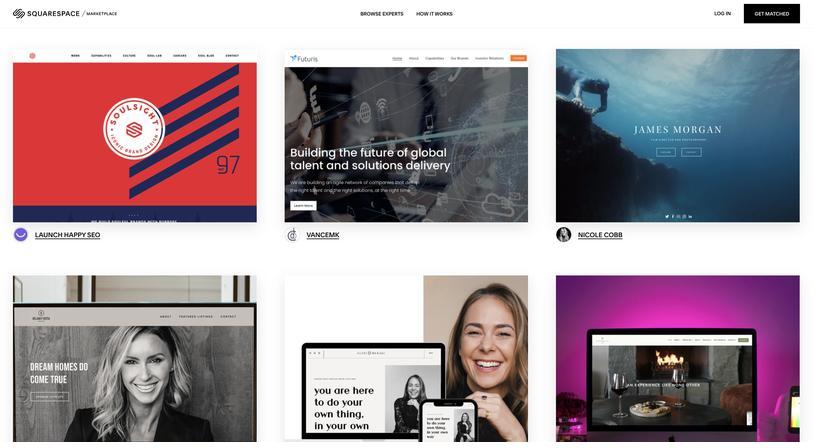 Task type: vqa. For each thing, say whether or not it's contained in the screenshot.
Personal & CV
no



Task type: describe. For each thing, give the bounding box(es) containing it.
nicole cobb
[[578, 231, 623, 239]]

browse
[[360, 11, 381, 17]]

designer portfolio image image for nicole cobb
[[556, 227, 572, 243]]

designer portfolio image image for ali jazilah creative
[[13, 0, 29, 16]]

get matched
[[755, 11, 789, 17]]

winn
[[330, 4, 348, 12]]

how it works link
[[416, 4, 453, 23]]

vancemk link
[[307, 231, 339, 239]]

jazilah
[[47, 4, 74, 12]]

launch
[[35, 231, 63, 239]]

ali
[[35, 4, 45, 12]]

experts
[[382, 11, 403, 17]]

works
[[435, 11, 453, 17]]

in
[[726, 10, 731, 17]]

log
[[714, 10, 725, 17]]

designer portfolio image image for vancemk
[[285, 227, 300, 243]]

dylan winn brown link
[[307, 4, 374, 12]]

creative
[[75, 4, 106, 12]]

designer portfolio image image for launch happy seo
[[13, 227, 29, 243]]

how it works
[[416, 11, 453, 17]]



Task type: locate. For each thing, give the bounding box(es) containing it.
designer portfolio image image
[[13, 0, 29, 16], [285, 0, 300, 16], [556, 0, 572, 16], [13, 227, 29, 243], [285, 227, 300, 243], [556, 227, 572, 243]]

squarespace marketplace image
[[13, 9, 117, 19]]

happy
[[64, 231, 86, 239]]

browse experts
[[360, 11, 403, 17]]

ali jazilah creative
[[35, 4, 106, 12]]

vancemk
[[307, 231, 339, 239]]

log in link
[[714, 10, 731, 17]]

brown
[[350, 4, 374, 12]]

launch happy seo
[[35, 231, 100, 239]]

cobb
[[604, 231, 623, 239]]

dylan
[[307, 4, 329, 12]]

matched
[[765, 11, 789, 17]]

get matched link
[[744, 4, 800, 23]]

nicole cobb link
[[578, 231, 623, 239]]

browse experts link
[[360, 4, 403, 23]]

how
[[416, 11, 429, 17]]

nicole
[[578, 231, 603, 239]]

ali jazilah creative link
[[35, 4, 106, 12]]

dylan winn brown
[[307, 4, 374, 12]]

launch happy seo link
[[35, 231, 100, 239]]

get
[[755, 11, 764, 17]]

it
[[430, 11, 434, 17]]

seo
[[87, 231, 100, 239]]

log in
[[714, 10, 731, 17]]



